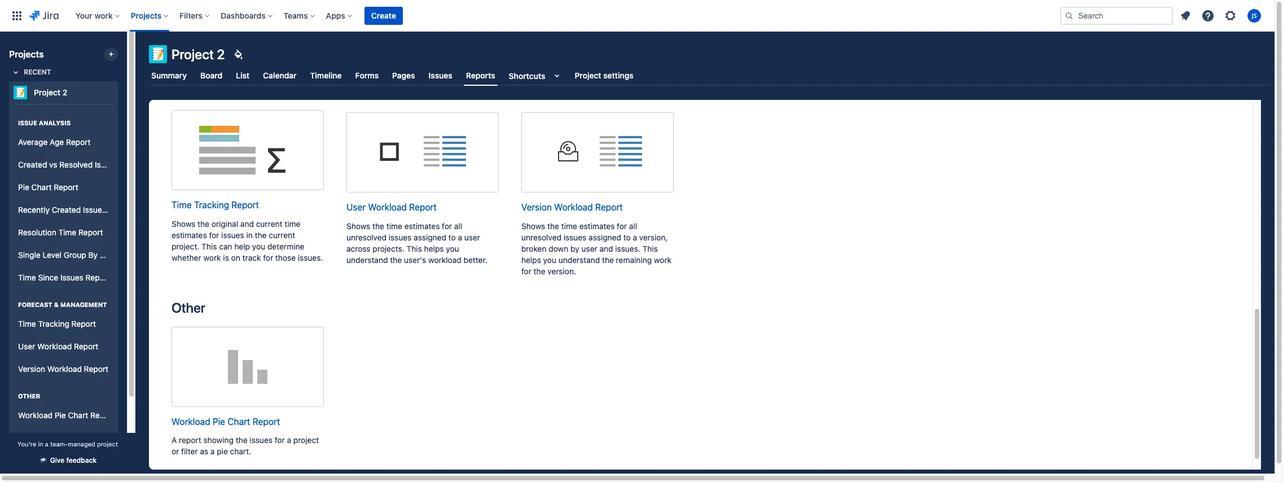 Task type: locate. For each thing, give the bounding box(es) containing it.
the left original at the top left of the page
[[198, 219, 209, 228]]

1 vertical spatial user workload report link
[[14, 335, 113, 358]]

issues. up remaining
[[616, 244, 641, 253]]

project left settings
[[575, 71, 602, 80]]

pie inside pie chart report "link"
[[18, 182, 29, 192]]

2 horizontal spatial time
[[562, 221, 578, 231]]

0 horizontal spatial project
[[97, 440, 118, 448]]

0 horizontal spatial project 2
[[34, 88, 67, 97]]

apps
[[326, 10, 345, 20]]

this inside shows the time estimates for all unresolved issues assigned to a user across projects. this helps you understand the user's workload better.
[[407, 244, 422, 253]]

1 horizontal spatial time
[[387, 221, 403, 231]]

time tracking report up original at the top left of the page
[[172, 200, 259, 210]]

project down recent
[[34, 88, 60, 97]]

time up the determine
[[285, 219, 301, 228]]

0 horizontal spatial user workload report link
[[14, 335, 113, 358]]

1 horizontal spatial all
[[629, 221, 638, 231]]

1 vertical spatial and
[[600, 244, 613, 253]]

estimates up "project."
[[172, 230, 207, 240]]

issues up chart.
[[250, 436, 273, 445]]

1 vertical spatial other
[[18, 392, 40, 400]]

0 horizontal spatial version workload report
[[18, 364, 108, 374]]

0 horizontal spatial time tracking report link
[[14, 313, 113, 335]]

you up track
[[252, 241, 265, 251]]

as
[[200, 447, 208, 456]]

1 vertical spatial user
[[582, 244, 598, 253]]

project
[[172, 46, 214, 62], [575, 71, 602, 80], [34, 88, 60, 97]]

created vs resolved issues report
[[18, 160, 145, 169]]

workload up "projects."
[[368, 202, 407, 212]]

estimates inside the shows the time estimates for all unresolved issues assigned to a version, broken down by user and issues. this helps you understand the remaining work for the version.
[[580, 221, 615, 231]]

you down down
[[544, 255, 557, 265]]

all up workload
[[454, 221, 463, 231]]

workload up by
[[555, 202, 593, 212]]

to inside shows the time estimates for all unresolved issues assigned to a user across projects. this helps you understand the user's workload better.
[[449, 232, 456, 242]]

0 horizontal spatial this
[[202, 241, 217, 251]]

1 horizontal spatial to
[[624, 232, 631, 242]]

0 horizontal spatial estimates
[[172, 230, 207, 240]]

1 horizontal spatial workload pie chart report link
[[172, 327, 324, 428]]

3 group from the top
[[14, 289, 113, 384]]

shows inside shows the original and current time estimates for issues in the current project. this can help you determine whether work is on track for those issues.
[[172, 219, 196, 228]]

time inside shows the original and current time estimates for issues in the current project. this can help you determine whether work is on track for those issues.
[[285, 219, 301, 228]]

1 understand from the left
[[347, 255, 388, 265]]

1 assigned from the left
[[414, 232, 447, 242]]

resolved
[[59, 160, 93, 169]]

0 vertical spatial version workload report link
[[522, 112, 674, 214]]

other up the you're
[[18, 392, 40, 400]]

settings image
[[1225, 9, 1238, 22]]

issues up can
[[221, 230, 244, 240]]

1 horizontal spatial in
[[246, 230, 253, 240]]

assigned inside shows the time estimates for all unresolved issues assigned to a user across projects. this helps you understand the user's workload better.
[[414, 232, 447, 242]]

1 horizontal spatial project
[[172, 46, 214, 62]]

unresolved inside the shows the time estimates for all unresolved issues assigned to a version, broken down by user and issues. this helps you understand the remaining work for the version.
[[522, 232, 562, 242]]

helps inside shows the time estimates for all unresolved issues assigned to a user across projects. this helps you understand the user's workload better.
[[424, 244, 444, 253]]

pie chart report
[[18, 182, 78, 192]]

assigned up workload
[[414, 232, 447, 242]]

estimates inside shows the time estimates for all unresolved issues assigned to a user across projects. this helps you understand the user's workload better.
[[405, 221, 440, 231]]

pages link
[[390, 65, 418, 86]]

0 vertical spatial user
[[347, 202, 366, 212]]

understand inside the shows the time estimates for all unresolved issues assigned to a version, broken down by user and issues. this helps you understand the remaining work for the version.
[[559, 255, 600, 265]]

group containing time tracking report
[[14, 289, 113, 384]]

0 vertical spatial other
[[172, 300, 205, 315]]

all for version workload report
[[629, 221, 638, 231]]

0 vertical spatial user
[[465, 232, 481, 242]]

shows up "project."
[[172, 219, 196, 228]]

issues
[[429, 71, 453, 80], [95, 160, 118, 169], [83, 205, 106, 214], [60, 272, 83, 282]]

pie up recently
[[18, 182, 29, 192]]

0 horizontal spatial projects
[[9, 49, 44, 59]]

this up user's
[[407, 244, 422, 253]]

give feedback
[[50, 456, 97, 465]]

to
[[449, 232, 456, 242], [624, 232, 631, 242]]

issues inside a report showing the issues for a project or filter as a pie chart.
[[250, 436, 273, 445]]

for inside a report showing the issues for a project or filter as a pie chart.
[[275, 436, 285, 445]]

0 horizontal spatial 2
[[63, 88, 67, 97]]

version up broken
[[522, 202, 552, 212]]

workload down &
[[37, 341, 72, 351]]

calendar link
[[261, 65, 299, 86]]

and right original at the top left of the page
[[240, 219, 254, 228]]

1 horizontal spatial work
[[204, 253, 221, 262]]

this inside the shows the time estimates for all unresolved issues assigned to a version, broken down by user and issues. this helps you understand the remaining work for the version.
[[643, 244, 658, 253]]

estimates up by
[[580, 221, 615, 231]]

0 vertical spatial user workload report
[[347, 202, 437, 212]]

time up by
[[562, 221, 578, 231]]

1 vertical spatial version
[[18, 364, 45, 374]]

in up "help"
[[246, 230, 253, 240]]

workload pie chart report link
[[172, 327, 324, 428], [14, 404, 115, 427]]

all inside shows the time estimates for all unresolved issues assigned to a user across projects. this helps you understand the user's workload better.
[[454, 221, 463, 231]]

0 horizontal spatial time tracking report
[[18, 319, 96, 328]]

1 horizontal spatial shows
[[347, 221, 371, 231]]

issues link
[[427, 65, 455, 86]]

pie
[[18, 182, 29, 192], [55, 410, 66, 420], [213, 416, 225, 427]]

set background color image
[[232, 47, 245, 61]]

0 horizontal spatial assigned
[[414, 232, 447, 242]]

0 vertical spatial tracking
[[194, 200, 229, 210]]

created down pie chart report "link"
[[52, 205, 81, 214]]

2 to from the left
[[624, 232, 631, 242]]

give
[[50, 456, 65, 465]]

0 vertical spatial in
[[246, 230, 253, 240]]

project up board
[[172, 46, 214, 62]]

2 understand from the left
[[559, 255, 600, 265]]

0 horizontal spatial user workload report
[[18, 341, 98, 351]]

all inside the shows the time estimates for all unresolved issues assigned to a version, broken down by user and issues. this helps you understand the remaining work for the version.
[[629, 221, 638, 231]]

2 left set background color icon
[[217, 46, 225, 62]]

0 horizontal spatial time
[[285, 219, 301, 228]]

1 vertical spatial helps
[[522, 255, 541, 265]]

0 vertical spatial projects
[[131, 10, 162, 20]]

for
[[442, 221, 452, 231], [617, 221, 627, 231], [209, 230, 219, 240], [263, 253, 273, 262], [522, 266, 532, 276], [275, 436, 285, 445]]

you inside shows the original and current time estimates for issues in the current project. this can help you determine whether work is on track for those issues.
[[252, 241, 265, 251]]

shows for user
[[347, 221, 371, 231]]

project inside a report showing the issues for a project or filter as a pie chart.
[[293, 436, 319, 445]]

shows for time
[[172, 219, 196, 228]]

other down whether
[[172, 300, 205, 315]]

0 vertical spatial 2
[[217, 46, 225, 62]]

shows up across
[[347, 221, 371, 231]]

pie up showing
[[213, 416, 225, 427]]

1 horizontal spatial time tracking report
[[172, 200, 259, 210]]

1 horizontal spatial estimates
[[405, 221, 440, 231]]

1 horizontal spatial understand
[[559, 255, 600, 265]]

project 2 up board
[[172, 46, 225, 62]]

version
[[522, 202, 552, 212], [18, 364, 45, 374]]

resolution time report
[[18, 227, 103, 237]]

issues inside shows the time estimates for all unresolved issues assigned to a user across projects. this helps you understand the user's workload better.
[[389, 232, 412, 242]]

1 unresolved from the left
[[347, 232, 387, 242]]

user workload report
[[347, 202, 437, 212], [18, 341, 98, 351]]

version up workload pie chart report group
[[18, 364, 45, 374]]

chart up managed
[[68, 410, 88, 420]]

you for time tracking report
[[252, 241, 265, 251]]

workload pie chart report up the you're in a team-managed project
[[18, 410, 115, 420]]

time inside the shows the time estimates for all unresolved issues assigned to a version, broken down by user and issues. this helps you understand the remaining work for the version.
[[562, 221, 578, 231]]

recent
[[24, 68, 51, 76]]

whether
[[172, 253, 201, 262]]

work right "your"
[[95, 10, 113, 20]]

0 horizontal spatial understand
[[347, 255, 388, 265]]

chart up a report showing the issues for a project or filter as a pie chart.
[[228, 416, 250, 427]]

project 2 link
[[9, 81, 113, 104]]

project 2
[[172, 46, 225, 62], [34, 88, 67, 97]]

1 vertical spatial tracking
[[38, 319, 69, 328]]

2 horizontal spatial you
[[544, 255, 557, 265]]

in inside shows the original and current time estimates for issues in the current project. this can help you determine whether work is on track for those issues.
[[246, 230, 253, 240]]

projects button
[[127, 6, 173, 25]]

1 vertical spatial created
[[52, 205, 81, 214]]

1 horizontal spatial pie
[[55, 410, 66, 420]]

unresolved for user
[[347, 232, 387, 242]]

to up workload
[[449, 232, 456, 242]]

filters button
[[176, 6, 214, 25]]

1 vertical spatial user workload report
[[18, 341, 98, 351]]

project inside tab list
[[575, 71, 602, 80]]

helps down broken
[[522, 255, 541, 265]]

version workload report
[[522, 202, 623, 212], [18, 364, 108, 374]]

helps up workload
[[424, 244, 444, 253]]

2 all from the left
[[629, 221, 638, 231]]

2 horizontal spatial this
[[643, 244, 658, 253]]

1 horizontal spatial user workload report
[[347, 202, 437, 212]]

time tracking report link
[[172, 110, 324, 211], [14, 313, 113, 335]]

1 horizontal spatial you
[[446, 244, 459, 253]]

projects inside dropdown button
[[131, 10, 162, 20]]

issues. inside the shows the time estimates for all unresolved issues assigned to a version, broken down by user and issues. this helps you understand the remaining work for the version.
[[616, 244, 641, 253]]

workload up the you're
[[18, 410, 53, 420]]

issues right "pages"
[[429, 71, 453, 80]]

report
[[66, 137, 91, 147], [120, 160, 145, 169], [54, 182, 78, 192], [232, 200, 259, 210], [409, 202, 437, 212], [596, 202, 623, 212], [108, 205, 133, 214], [79, 227, 103, 237], [100, 250, 124, 259], [86, 272, 110, 282], [71, 319, 96, 328], [74, 341, 98, 351], [84, 364, 108, 374], [90, 410, 115, 420], [253, 416, 280, 427]]

assigned for version workload report
[[589, 232, 622, 242]]

to inside the shows the time estimates for all unresolved issues assigned to a version, broken down by user and issues. this helps you understand the remaining work for the version.
[[624, 232, 631, 242]]

1 vertical spatial in
[[38, 440, 43, 448]]

2 horizontal spatial pie
[[213, 416, 225, 427]]

can
[[219, 241, 232, 251]]

down
[[549, 244, 569, 253]]

chart.
[[230, 447, 251, 456]]

workload
[[368, 202, 407, 212], [555, 202, 593, 212], [37, 341, 72, 351], [47, 364, 82, 374], [18, 410, 53, 420], [172, 416, 210, 427]]

and inside shows the original and current time estimates for issues in the current project. this can help you determine whether work is on track for those issues.
[[240, 219, 254, 228]]

1 horizontal spatial version
[[522, 202, 552, 212]]

0 horizontal spatial issues.
[[298, 253, 323, 262]]

tab list containing reports
[[142, 65, 1277, 86]]

in right the you're
[[38, 440, 43, 448]]

0 horizontal spatial work
[[95, 10, 113, 20]]

projects up recent
[[9, 49, 44, 59]]

user workload report down &
[[18, 341, 98, 351]]

1 horizontal spatial issues.
[[616, 244, 641, 253]]

other inside workload pie chart report group
[[18, 392, 40, 400]]

help image
[[1202, 9, 1216, 22]]

time since issues report link
[[14, 266, 113, 289]]

1 vertical spatial projects
[[9, 49, 44, 59]]

all for user workload report
[[454, 221, 463, 231]]

1 all from the left
[[454, 221, 463, 231]]

workload pie chart report up showing
[[172, 416, 280, 427]]

0 vertical spatial user workload report link
[[347, 112, 499, 214]]

unresolved up across
[[347, 232, 387, 242]]

0 horizontal spatial and
[[240, 219, 254, 228]]

0 horizontal spatial pie
[[18, 182, 29, 192]]

you inside shows the time estimates for all unresolved issues assigned to a user across projects. this helps you understand the user's workload better.
[[446, 244, 459, 253]]

resolution
[[18, 227, 56, 237]]

issues
[[221, 230, 244, 240], [389, 232, 412, 242], [564, 232, 587, 242], [250, 436, 273, 445]]

workload pie chart report link inside group
[[14, 404, 115, 427]]

version workload report up by
[[522, 202, 623, 212]]

forecast
[[18, 301, 52, 308]]

1 horizontal spatial time tracking report link
[[172, 110, 324, 211]]

level
[[43, 250, 62, 259]]

0 horizontal spatial workload pie chart report link
[[14, 404, 115, 427]]

unresolved up broken
[[522, 232, 562, 242]]

all up remaining
[[629, 221, 638, 231]]

a
[[458, 232, 462, 242], [633, 232, 637, 242], [287, 436, 291, 445], [45, 440, 49, 448], [211, 447, 215, 456]]

the left version.
[[534, 266, 546, 276]]

your work button
[[72, 6, 124, 25]]

work inside the shows the time estimates for all unresolved issues assigned to a version, broken down by user and issues. this helps you understand the remaining work for the version.
[[654, 255, 672, 265]]

helps
[[424, 244, 444, 253], [522, 255, 541, 265]]

understand down across
[[347, 255, 388, 265]]

collapse recent projects image
[[9, 65, 23, 79]]

on
[[231, 253, 240, 262]]

user up across
[[347, 202, 366, 212]]

tracking up original at the top left of the page
[[194, 200, 229, 210]]

1 horizontal spatial chart
[[68, 410, 88, 420]]

across
[[347, 244, 371, 253]]

2 horizontal spatial estimates
[[580, 221, 615, 231]]

shows inside shows the time estimates for all unresolved issues assigned to a user across projects. this helps you understand the user's workload better.
[[347, 221, 371, 231]]

2 horizontal spatial project
[[575, 71, 602, 80]]

0 horizontal spatial chart
[[31, 182, 52, 192]]

1 horizontal spatial version workload report link
[[522, 112, 674, 214]]

forms link
[[353, 65, 381, 86]]

0 horizontal spatial shows
[[172, 219, 196, 228]]

banner
[[0, 0, 1275, 32]]

0 vertical spatial helps
[[424, 244, 444, 253]]

time for version
[[562, 221, 578, 231]]

work left is
[[204, 253, 221, 262]]

user down forecast
[[18, 341, 35, 351]]

you up workload
[[446, 244, 459, 253]]

2 horizontal spatial shows
[[522, 221, 546, 231]]

estimates up user's
[[405, 221, 440, 231]]

version,
[[640, 232, 668, 242]]

tracking down &
[[38, 319, 69, 328]]

user right by
[[582, 244, 598, 253]]

1 horizontal spatial user
[[347, 202, 366, 212]]

to up remaining
[[624, 232, 631, 242]]

and
[[240, 219, 254, 228], [600, 244, 613, 253]]

0 vertical spatial version
[[522, 202, 552, 212]]

1 horizontal spatial workload pie chart report
[[172, 416, 280, 427]]

the up chart.
[[236, 436, 248, 445]]

pie
[[217, 447, 228, 456]]

shows the original and current time estimates for issues in the current project. this can help you determine whether work is on track for those issues.
[[172, 219, 323, 262]]

feedback
[[66, 456, 97, 465]]

1 horizontal spatial user
[[582, 244, 598, 253]]

and right by
[[600, 244, 613, 253]]

user up better.
[[465, 232, 481, 242]]

1 horizontal spatial user workload report link
[[347, 112, 499, 214]]

time up "projects."
[[387, 221, 403, 231]]

version workload report up workload pie chart report group
[[18, 364, 108, 374]]

primary element
[[7, 0, 1061, 31]]

assigned
[[414, 232, 447, 242], [589, 232, 622, 242]]

report
[[179, 436, 201, 445]]

understand
[[347, 255, 388, 265], [559, 255, 600, 265]]

assigned up remaining
[[589, 232, 622, 242]]

1 vertical spatial user
[[18, 341, 35, 351]]

jira image
[[29, 9, 59, 22], [29, 9, 59, 22]]

assigned inside the shows the time estimates for all unresolved issues assigned to a version, broken down by user and issues. this helps you understand the remaining work for the version.
[[589, 232, 622, 242]]

pie up team- on the bottom left of the page
[[55, 410, 66, 420]]

work
[[95, 10, 113, 20], [204, 253, 221, 262], [654, 255, 672, 265]]

in
[[246, 230, 253, 240], [38, 440, 43, 448]]

0 horizontal spatial helps
[[424, 244, 444, 253]]

shows up broken
[[522, 221, 546, 231]]

time inside shows the time estimates for all unresolved issues assigned to a user across projects. this helps you understand the user's workload better.
[[387, 221, 403, 231]]

current
[[256, 219, 283, 228], [269, 230, 295, 240]]

created left vs
[[18, 160, 47, 169]]

0 horizontal spatial to
[[449, 232, 456, 242]]

and inside the shows the time estimates for all unresolved issues assigned to a version, broken down by user and issues. this helps you understand the remaining work for the version.
[[600, 244, 613, 253]]

workload pie chart report inside group
[[18, 410, 115, 420]]

projects up the sidebar navigation image
[[131, 10, 162, 20]]

2 unresolved from the left
[[522, 232, 562, 242]]

shows inside the shows the time estimates for all unresolved issues assigned to a version, broken down by user and issues. this helps you understand the remaining work for the version.
[[522, 221, 546, 231]]

is
[[223, 253, 229, 262]]

unresolved
[[347, 232, 387, 242], [522, 232, 562, 242]]

0 vertical spatial project
[[172, 46, 214, 62]]

user workload report link
[[347, 112, 499, 214], [14, 335, 113, 358]]

group
[[14, 104, 145, 434], [14, 107, 145, 292], [14, 289, 113, 384]]

appswitcher icon image
[[10, 9, 24, 22]]

create project image
[[107, 50, 116, 59]]

work down version,
[[654, 255, 672, 265]]

0 horizontal spatial unresolved
[[347, 232, 387, 242]]

a inside the shows the time estimates for all unresolved issues assigned to a version, broken down by user and issues. this helps you understand the remaining work for the version.
[[633, 232, 637, 242]]

those
[[275, 253, 296, 262]]

issues inside the shows the time estimates for all unresolved issues assigned to a version, broken down by user and issues. this helps you understand the remaining work for the version.
[[564, 232, 587, 242]]

time tracking report down &
[[18, 319, 96, 328]]

0 vertical spatial created
[[18, 160, 47, 169]]

1 to from the left
[[449, 232, 456, 242]]

estimates
[[405, 221, 440, 231], [580, 221, 615, 231], [172, 230, 207, 240]]

understand down by
[[559, 255, 600, 265]]

you for user workload report
[[446, 244, 459, 253]]

1 horizontal spatial and
[[600, 244, 613, 253]]

1 horizontal spatial assigned
[[589, 232, 622, 242]]

projects
[[131, 10, 162, 20], [9, 49, 44, 59]]

2 up analysis
[[63, 88, 67, 97]]

other
[[172, 300, 205, 315], [18, 392, 40, 400]]

this inside shows the original and current time estimates for issues in the current project. this can help you determine whether work is on track for those issues.
[[202, 241, 217, 251]]

assigned for user workload report
[[414, 232, 447, 242]]

issues up by
[[564, 232, 587, 242]]

2 assigned from the left
[[589, 232, 622, 242]]

tab list
[[142, 65, 1277, 86]]

issues. right those
[[298, 253, 323, 262]]

you're in a team-managed project
[[18, 440, 118, 448]]

0 horizontal spatial workload pie chart report
[[18, 410, 115, 420]]

2 horizontal spatial work
[[654, 255, 672, 265]]

this down version,
[[643, 244, 658, 253]]

unresolved inside shows the time estimates for all unresolved issues assigned to a user across projects. this helps you understand the user's workload better.
[[347, 232, 387, 242]]

understand inside shows the time estimates for all unresolved issues assigned to a user across projects. this helps you understand the user's workload better.
[[347, 255, 388, 265]]

0 horizontal spatial you
[[252, 241, 265, 251]]

this left can
[[202, 241, 217, 251]]

work inside dropdown button
[[95, 10, 113, 20]]

create button
[[365, 6, 403, 25]]

chart
[[31, 182, 52, 192], [68, 410, 88, 420], [228, 416, 250, 427]]

0 vertical spatial and
[[240, 219, 254, 228]]

user
[[465, 232, 481, 242], [582, 244, 598, 253]]

workload up workload pie chart report group
[[47, 364, 82, 374]]

project settings
[[575, 71, 634, 80]]

time
[[285, 219, 301, 228], [387, 221, 403, 231], [562, 221, 578, 231]]

recently created issues report
[[18, 205, 133, 214]]

project 2 down recent
[[34, 88, 67, 97]]

chart up recently
[[31, 182, 52, 192]]

issues. inside shows the original and current time estimates for issues in the current project. this can help you determine whether work is on track for those issues.
[[298, 253, 323, 262]]

issues up "projects."
[[389, 232, 412, 242]]

1 vertical spatial version workload report link
[[14, 358, 113, 381]]

user workload report up "projects."
[[347, 202, 437, 212]]



Task type: vqa. For each thing, say whether or not it's contained in the screenshot.
Shows the original and current time estimates for issues in the current project. This can help you determine whether work is on track for those issues.
yes



Task type: describe. For each thing, give the bounding box(es) containing it.
0 horizontal spatial created
[[18, 160, 47, 169]]

shortcuts
[[509, 71, 546, 80]]

1 horizontal spatial project 2
[[172, 46, 225, 62]]

forms
[[355, 71, 379, 80]]

pie inside workload pie chart report group
[[55, 410, 66, 420]]

the up track
[[255, 230, 267, 240]]

your work
[[76, 10, 113, 20]]

broken
[[522, 244, 547, 253]]

banner containing your work
[[0, 0, 1275, 32]]

time for user
[[387, 221, 403, 231]]

to for user workload report
[[449, 232, 456, 242]]

1 horizontal spatial tracking
[[194, 200, 229, 210]]

you're
[[18, 440, 36, 448]]

the down "projects."
[[390, 255, 402, 265]]

workload pie chart report group
[[14, 381, 115, 430]]

since
[[38, 272, 58, 282]]

issues down pie chart report "link"
[[83, 205, 106, 214]]

apps button
[[323, 6, 357, 25]]

work inside shows the original and current time estimates for issues in the current project. this can help you determine whether work is on track for those issues.
[[204, 253, 221, 262]]

original
[[212, 219, 238, 228]]

shows the time estimates for all unresolved issues assigned to a user across projects. this helps you understand the user's workload better.
[[347, 221, 488, 265]]

shows for version
[[522, 221, 546, 231]]

sidebar navigation image
[[123, 45, 148, 68]]

calendar
[[263, 71, 297, 80]]

version.
[[548, 266, 576, 276]]

chart inside "link"
[[31, 182, 52, 192]]

team-
[[50, 440, 68, 448]]

timeline
[[310, 71, 342, 80]]

recently created issues report link
[[14, 199, 133, 221]]

your profile and settings image
[[1248, 9, 1262, 22]]

1 horizontal spatial version workload report
[[522, 202, 623, 212]]

0 horizontal spatial project
[[34, 88, 60, 97]]

workload up report
[[172, 416, 210, 427]]

Search field
[[1061, 6, 1174, 25]]

&
[[54, 301, 59, 308]]

board
[[200, 71, 223, 80]]

0 horizontal spatial user
[[18, 341, 35, 351]]

1 group from the top
[[14, 104, 145, 434]]

to for version workload report
[[624, 232, 631, 242]]

teams button
[[280, 6, 319, 25]]

issues inside shows the original and current time estimates for issues in the current project. this can help you determine whether work is on track for those issues.
[[221, 230, 244, 240]]

managed
[[68, 440, 95, 448]]

the left remaining
[[602, 255, 614, 265]]

management
[[60, 301, 107, 308]]

project.
[[172, 241, 200, 251]]

report inside "link"
[[54, 182, 78, 192]]

remaining
[[616, 255, 652, 265]]

showing
[[203, 436, 234, 445]]

single
[[18, 250, 40, 259]]

unresolved for version
[[522, 232, 562, 242]]

1 horizontal spatial 2
[[217, 46, 225, 62]]

shortcuts button
[[507, 65, 566, 86]]

a inside shows the time estimates for all unresolved issues assigned to a user across projects. this helps you understand the user's workload better.
[[458, 232, 462, 242]]

time up "project."
[[172, 200, 192, 210]]

pages
[[392, 71, 415, 80]]

tracking inside group
[[38, 319, 69, 328]]

single level group by report
[[18, 250, 124, 259]]

summary
[[151, 71, 187, 80]]

settings
[[604, 71, 634, 80]]

2 group from the top
[[14, 107, 145, 292]]

time down recently created issues report link on the top left of page
[[58, 227, 76, 237]]

time since issues report
[[18, 272, 110, 282]]

the up down
[[548, 221, 560, 231]]

a
[[172, 436, 177, 445]]

summary link
[[149, 65, 189, 86]]

shows the time estimates for all unresolved issues assigned to a version, broken down by user and issues. this helps you understand the remaining work for the version.
[[522, 221, 672, 276]]

the inside a report showing the issues for a project or filter as a pie chart.
[[236, 436, 248, 445]]

1 vertical spatial current
[[269, 230, 295, 240]]

1 vertical spatial project 2
[[34, 88, 67, 97]]

user inside the shows the time estimates for all unresolved issues assigned to a version, broken down by user and issues. this helps you understand the remaining work for the version.
[[582, 244, 598, 253]]

1 vertical spatial version workload report
[[18, 364, 108, 374]]

better.
[[464, 255, 488, 265]]

0 horizontal spatial version
[[18, 364, 45, 374]]

the up "projects."
[[373, 221, 385, 231]]

resolution time report link
[[14, 221, 113, 244]]

0 horizontal spatial in
[[38, 440, 43, 448]]

give feedback button
[[32, 451, 103, 470]]

you inside the shows the time estimates for all unresolved issues assigned to a version, broken down by user and issues. this helps you understand the remaining work for the version.
[[544, 255, 557, 265]]

pie chart report link
[[14, 176, 113, 199]]

by
[[571, 244, 580, 253]]

recently
[[18, 205, 50, 214]]

teams
[[284, 10, 308, 20]]

estimates inside shows the original and current time estimates for issues in the current project. this can help you determine whether work is on track for those issues.
[[172, 230, 207, 240]]

single level group by report link
[[14, 244, 124, 266]]

created vs resolved issues report link
[[14, 154, 145, 176]]

analysis
[[39, 119, 71, 126]]

workload
[[429, 255, 462, 265]]

issue
[[18, 119, 37, 126]]

1 vertical spatial 2
[[63, 88, 67, 97]]

time tracking report inside group
[[18, 319, 96, 328]]

time left since
[[18, 272, 36, 282]]

reports
[[466, 70, 496, 80]]

your
[[76, 10, 92, 20]]

user workload report inside group
[[18, 341, 98, 351]]

0 vertical spatial time tracking report
[[172, 200, 259, 210]]

1 vertical spatial time tracking report link
[[14, 313, 113, 335]]

project settings link
[[573, 65, 636, 86]]

average age report link
[[14, 131, 113, 154]]

1 horizontal spatial created
[[52, 205, 81, 214]]

list
[[236, 71, 250, 80]]

for inside shows the time estimates for all unresolved issues assigned to a user across projects. this helps you understand the user's workload better.
[[442, 221, 452, 231]]

issues inside tab list
[[429, 71, 453, 80]]

issues right resolved
[[95, 160, 118, 169]]

group
[[64, 250, 86, 259]]

search image
[[1065, 11, 1074, 20]]

help
[[234, 241, 250, 251]]

report inside group
[[90, 410, 115, 420]]

timeline link
[[308, 65, 344, 86]]

determine
[[268, 241, 305, 251]]

estimates for user workload report
[[405, 221, 440, 231]]

notifications image
[[1179, 9, 1193, 22]]

by
[[88, 250, 98, 259]]

average
[[18, 137, 48, 147]]

user inside shows the time estimates for all unresolved issues assigned to a user across projects. this helps you understand the user's workload better.
[[465, 232, 481, 242]]

a report showing the issues for a project or filter as a pie chart.
[[172, 436, 319, 456]]

add to starred image
[[115, 86, 128, 99]]

2 horizontal spatial chart
[[228, 416, 250, 427]]

issues down single level group by report link in the bottom left of the page
[[60, 272, 83, 282]]

average age report
[[18, 137, 91, 147]]

filter
[[181, 447, 198, 456]]

or
[[172, 447, 179, 456]]

user's
[[404, 255, 426, 265]]

dashboards
[[221, 10, 266, 20]]

track
[[243, 253, 261, 262]]

0 horizontal spatial version workload report link
[[14, 358, 113, 381]]

helps inside the shows the time estimates for all unresolved issues assigned to a version, broken down by user and issues. this helps you understand the remaining work for the version.
[[522, 255, 541, 265]]

estimates for version workload report
[[580, 221, 615, 231]]

filters
[[180, 10, 203, 20]]

list link
[[234, 65, 252, 86]]

age
[[50, 137, 64, 147]]

0 vertical spatial current
[[256, 219, 283, 228]]

time down forecast
[[18, 319, 36, 328]]

vs
[[49, 160, 57, 169]]

chart inside group
[[68, 410, 88, 420]]

issue analysis
[[18, 119, 71, 126]]



